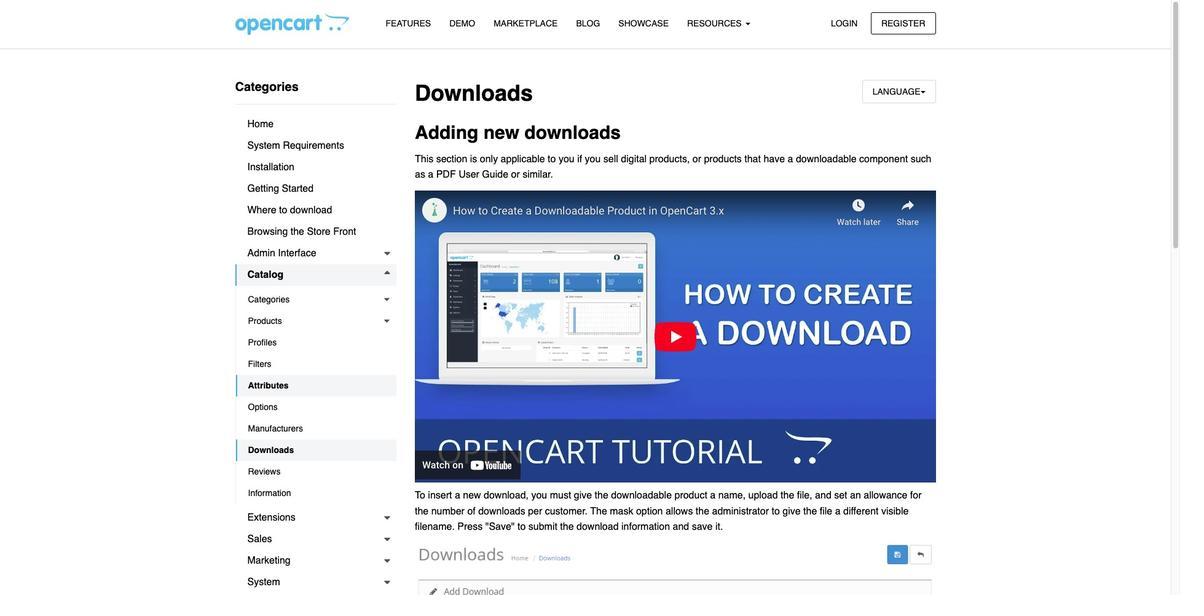 Task type: locate. For each thing, give the bounding box(es) containing it.
categories up home
[[235, 80, 299, 94]]

attributes link
[[236, 375, 397, 397]]

0 horizontal spatial new
[[463, 490, 481, 501]]

catalog link
[[235, 264, 397, 286]]

and up file
[[816, 490, 832, 501]]

give up the
[[574, 490, 592, 501]]

getting started link
[[235, 178, 397, 200]]

set
[[835, 490, 848, 501]]

0 vertical spatial new
[[484, 122, 520, 143]]

1 system from the top
[[248, 140, 280, 151]]

system
[[248, 140, 280, 151], [248, 577, 280, 588]]

downloadable up option
[[612, 490, 672, 501]]

downloadable inside to insert a new download, you must give the downloadable product a name, upload the file, and set an allowance for the number of downloads per customer. the mask option allows the administrator to give the file a different visible filename. press "save" to submit the download information and save it.
[[612, 490, 672, 501]]

or left products in the right top of the page
[[693, 154, 702, 165]]

0 horizontal spatial download
[[290, 205, 332, 216]]

a right insert
[[455, 490, 461, 501]]

that
[[745, 154, 761, 165]]

the
[[591, 506, 608, 517]]

you
[[559, 154, 575, 165], [585, 154, 601, 165], [532, 490, 548, 501]]

0 horizontal spatial downloads
[[248, 445, 294, 455]]

customer.
[[545, 506, 588, 517]]

downloads down "manufacturers" at the left
[[248, 445, 294, 455]]

download down getting started "link"
[[290, 205, 332, 216]]

save
[[692, 522, 713, 533]]

manufacturers link
[[236, 418, 397, 440]]

reviews
[[248, 467, 281, 477]]

system down marketing
[[248, 577, 280, 588]]

categories
[[235, 80, 299, 94], [248, 295, 290, 304]]

downlaod spring image
[[415, 543, 936, 595]]

0 horizontal spatial or
[[511, 169, 520, 180]]

downloads inside to insert a new download, you must give the downloadable product a name, upload the file, and set an allowance for the number of downloads per customer. the mask option allows the administrator to give the file a different visible filename. press "save" to submit the download information and save it.
[[479, 506, 526, 517]]

visible
[[882, 506, 909, 517]]

downloads
[[525, 122, 621, 143], [479, 506, 526, 517]]

browsing the store front link
[[235, 221, 397, 243]]

allows
[[666, 506, 693, 517]]

press
[[458, 522, 483, 533]]

you left if
[[559, 154, 575, 165]]

to down upload
[[772, 506, 780, 517]]

profiles
[[248, 338, 277, 348]]

where to download link
[[235, 200, 397, 221]]

1 vertical spatial downloads
[[479, 506, 526, 517]]

where
[[248, 205, 277, 216]]

download inside to insert a new download, you must give the downloadable product a name, upload the file, and set an allowance for the number of downloads per customer. the mask option allows the administrator to give the file a different visible filename. press "save" to submit the download information and save it.
[[577, 522, 619, 533]]

new inside to insert a new download, you must give the downloadable product a name, upload the file, and set an allowance for the number of downloads per customer. the mask option allows the administrator to give the file a different visible filename. press "save" to submit the download information and save it.
[[463, 490, 481, 501]]

0 horizontal spatial you
[[532, 490, 548, 501]]

products link
[[236, 311, 397, 332]]

downloadable right have
[[796, 154, 857, 165]]

to insert a new download, you must give the downloadable product a name, upload the file, and set an allowance for the number of downloads per customer. the mask option allows the administrator to give the file a different visible filename. press "save" to submit the download information and save it.
[[415, 490, 922, 533]]

new up only
[[484, 122, 520, 143]]

system for system
[[248, 577, 280, 588]]

the left file
[[804, 506, 818, 517]]

1 horizontal spatial download
[[577, 522, 619, 533]]

1 vertical spatial download
[[577, 522, 619, 533]]

0 horizontal spatial downloadable
[[612, 490, 672, 501]]

is
[[470, 154, 478, 165]]

home link
[[235, 114, 397, 135]]

features
[[386, 18, 431, 28]]

1 vertical spatial new
[[463, 490, 481, 501]]

filters
[[248, 359, 272, 369]]

1 horizontal spatial or
[[693, 154, 702, 165]]

0 vertical spatial downloads
[[415, 81, 533, 106]]

only
[[480, 154, 498, 165]]

0 vertical spatial categories
[[235, 80, 299, 94]]

1 horizontal spatial downloadable
[[796, 154, 857, 165]]

categories up products
[[248, 295, 290, 304]]

new up of
[[463, 490, 481, 501]]

1 vertical spatial downloadable
[[612, 490, 672, 501]]

section
[[437, 154, 468, 165]]

administrator
[[713, 506, 769, 517]]

downloads up adding
[[415, 81, 533, 106]]

0 vertical spatial and
[[816, 490, 832, 501]]

per
[[528, 506, 543, 517]]

browsing the store front
[[248, 226, 356, 237]]

demo
[[450, 18, 476, 28]]

you up "per"
[[532, 490, 548, 501]]

similar.
[[523, 169, 554, 180]]

1 horizontal spatial new
[[484, 122, 520, 143]]

downloads up "save"
[[479, 506, 526, 517]]

information link
[[236, 483, 397, 504]]

downloads up if
[[525, 122, 621, 143]]

0 horizontal spatial and
[[673, 522, 690, 533]]

new
[[484, 122, 520, 143], [463, 490, 481, 501]]

or
[[693, 154, 702, 165], [511, 169, 520, 180]]

1 horizontal spatial give
[[783, 506, 801, 517]]

of
[[468, 506, 476, 517]]

pdf
[[437, 169, 456, 180]]

profiles link
[[236, 332, 397, 354]]

sell
[[604, 154, 619, 165]]

the
[[291, 226, 304, 237], [595, 490, 609, 501], [781, 490, 795, 501], [415, 506, 429, 517], [696, 506, 710, 517], [804, 506, 818, 517], [561, 522, 574, 533]]

0 vertical spatial download
[[290, 205, 332, 216]]

a right as
[[428, 169, 434, 180]]

resources
[[688, 18, 745, 28]]

download
[[290, 205, 332, 216], [577, 522, 619, 533]]

give down file,
[[783, 506, 801, 517]]

option
[[637, 506, 663, 517]]

getting
[[248, 183, 279, 194]]

download down the
[[577, 522, 619, 533]]

information
[[248, 488, 291, 498]]

1 vertical spatial give
[[783, 506, 801, 517]]

2 system from the top
[[248, 577, 280, 588]]

have
[[764, 154, 786, 165]]

login
[[832, 18, 858, 28]]

system down home
[[248, 140, 280, 151]]

products
[[248, 316, 282, 326]]

and
[[816, 490, 832, 501], [673, 522, 690, 533]]

marketing link
[[235, 551, 397, 572]]

a right file
[[836, 506, 841, 517]]

downloadable
[[796, 154, 857, 165], [612, 490, 672, 501]]

0 horizontal spatial give
[[574, 490, 592, 501]]

0 vertical spatial downloadable
[[796, 154, 857, 165]]

submit
[[529, 522, 558, 533]]

1 vertical spatial downloads
[[248, 445, 294, 455]]

1 vertical spatial or
[[511, 169, 520, 180]]

home
[[248, 119, 274, 130]]

you right if
[[585, 154, 601, 165]]

started
[[282, 183, 314, 194]]

0 vertical spatial system
[[248, 140, 280, 151]]

0 vertical spatial give
[[574, 490, 592, 501]]

a
[[788, 154, 794, 165], [428, 169, 434, 180], [455, 490, 461, 501], [711, 490, 716, 501], [836, 506, 841, 517]]

and down allows
[[673, 522, 690, 533]]

to up the similar.
[[548, 154, 556, 165]]

or down applicable
[[511, 169, 520, 180]]

opencart - open source shopping cart solution image
[[235, 13, 349, 35]]

admin
[[248, 248, 275, 259]]

1 vertical spatial system
[[248, 577, 280, 588]]

information
[[622, 522, 671, 533]]

the down customer.
[[561, 522, 574, 533]]

admin interface link
[[235, 243, 397, 264]]



Task type: describe. For each thing, give the bounding box(es) containing it.
0 vertical spatial downloads
[[525, 122, 621, 143]]

the left store
[[291, 226, 304, 237]]

download,
[[484, 490, 529, 501]]

options
[[248, 402, 278, 412]]

applicable
[[501, 154, 545, 165]]

register link
[[872, 12, 936, 34]]

admin interface
[[248, 248, 317, 259]]

extensions
[[248, 512, 296, 523]]

demo link
[[440, 13, 485, 35]]

the up save
[[696, 506, 710, 517]]

the down to
[[415, 506, 429, 517]]

language button
[[863, 80, 936, 104]]

mask
[[610, 506, 634, 517]]

filters link
[[236, 354, 397, 375]]

the up the
[[595, 490, 609, 501]]

2 horizontal spatial you
[[585, 154, 601, 165]]

for
[[911, 490, 922, 501]]

if
[[578, 154, 583, 165]]

store
[[307, 226, 331, 237]]

an
[[851, 490, 862, 501]]

different
[[844, 506, 879, 517]]

where to download
[[248, 205, 332, 216]]

getting started
[[248, 183, 314, 194]]

sales
[[248, 534, 272, 545]]

1 horizontal spatial downloads
[[415, 81, 533, 106]]

1 vertical spatial and
[[673, 522, 690, 533]]

language
[[873, 87, 921, 97]]

to inside this section is only applicable to you if you sell digital products, or products that have a downloadable component such as a pdf user guide or similar.
[[548, 154, 556, 165]]

categories link
[[236, 289, 397, 311]]

blog link
[[567, 13, 610, 35]]

it.
[[716, 522, 724, 533]]

to
[[415, 490, 426, 501]]

filename.
[[415, 522, 455, 533]]

features link
[[377, 13, 440, 35]]

requirements
[[283, 140, 344, 151]]

installation
[[248, 162, 295, 173]]

number
[[432, 506, 465, 517]]

interface
[[278, 248, 317, 259]]

such
[[911, 154, 932, 165]]

system for system requirements
[[248, 140, 280, 151]]

marketplace
[[494, 18, 558, 28]]

catalog
[[248, 269, 284, 280]]

1 vertical spatial categories
[[248, 295, 290, 304]]

file,
[[798, 490, 813, 501]]

must
[[550, 490, 572, 501]]

the left file,
[[781, 490, 795, 501]]

attributes
[[248, 381, 289, 391]]

component
[[860, 154, 909, 165]]

blog
[[577, 18, 601, 28]]

upload
[[749, 490, 778, 501]]

options link
[[236, 397, 397, 418]]

products,
[[650, 154, 690, 165]]

to left 'submit'
[[518, 522, 526, 533]]

system requirements
[[248, 140, 344, 151]]

manufacturers
[[248, 424, 303, 434]]

showcase
[[619, 18, 669, 28]]

downloadable inside this section is only applicable to you if you sell digital products, or products that have a downloadable component such as a pdf user guide or similar.
[[796, 154, 857, 165]]

you inside to insert a new download, you must give the downloadable product a name, upload the file, and set an allowance for the number of downloads per customer. the mask option allows the administrator to give the file a different visible filename. press "save" to submit the download information and save it.
[[532, 490, 548, 501]]

allowance
[[864, 490, 908, 501]]

extensions link
[[235, 507, 397, 529]]

file
[[820, 506, 833, 517]]

"save"
[[486, 522, 515, 533]]

installation link
[[235, 157, 397, 178]]

system link
[[235, 572, 397, 594]]

sales link
[[235, 529, 397, 551]]

downloads link
[[236, 440, 397, 461]]

showcase link
[[610, 13, 678, 35]]

adding
[[415, 122, 479, 143]]

browsing
[[248, 226, 288, 237]]

front
[[333, 226, 356, 237]]

name,
[[719, 490, 746, 501]]

system requirements link
[[235, 135, 397, 157]]

guide
[[482, 169, 509, 180]]

login link
[[821, 12, 869, 34]]

product
[[675, 490, 708, 501]]

a left name,
[[711, 490, 716, 501]]

digital
[[621, 154, 647, 165]]

resources link
[[678, 13, 760, 35]]

0 vertical spatial or
[[693, 154, 702, 165]]

this
[[415, 154, 434, 165]]

as
[[415, 169, 426, 180]]

1 horizontal spatial and
[[816, 490, 832, 501]]

to right where
[[279, 205, 288, 216]]

1 horizontal spatial you
[[559, 154, 575, 165]]

a right have
[[788, 154, 794, 165]]



Task type: vqa. For each thing, say whether or not it's contained in the screenshot.
2nd System from the top of the page
yes



